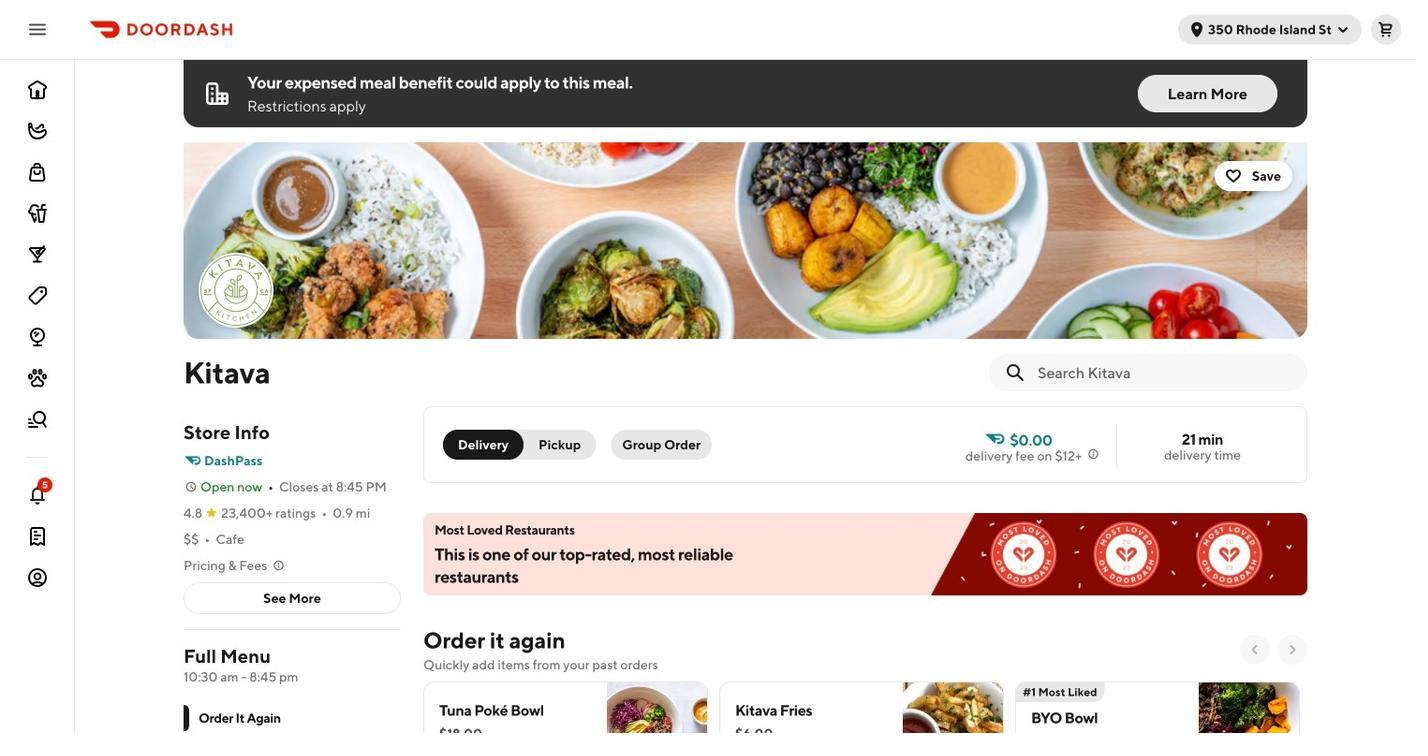 Task type: locate. For each thing, give the bounding box(es) containing it.
0 items, open order cart image
[[1379, 22, 1394, 37]]

open menu image
[[26, 18, 49, 41]]

kitava image
[[184, 142, 1308, 339], [200, 255, 272, 326]]

Item Search search field
[[1038, 363, 1293, 383]]

heading
[[423, 626, 566, 656]]

previous button of carousel image
[[1248, 643, 1263, 658]]

None radio
[[443, 430, 524, 460], [513, 430, 596, 460], [443, 430, 524, 460], [513, 430, 596, 460]]



Task type: vqa. For each thing, say whether or not it's contained in the screenshot.
Add inside the 'Hand it to me Add more details'
no



Task type: describe. For each thing, give the bounding box(es) containing it.
next button of carousel image
[[1285, 643, 1300, 658]]

order methods option group
[[443, 430, 596, 460]]



